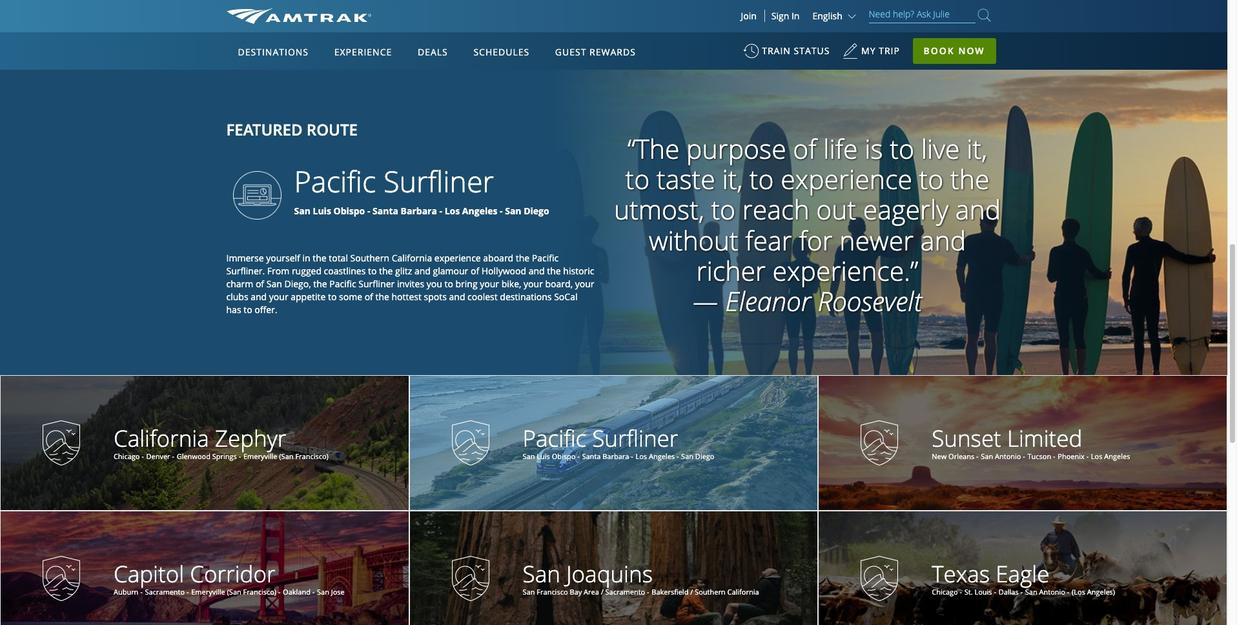 Task type: locate. For each thing, give the bounding box(es) containing it.
antonio left (los
[[1039, 587, 1065, 597]]

santa inside pacific surfliner san luis obispo - santa barbara - los angeles - san diego
[[373, 204, 398, 217]]

live
[[921, 131, 960, 167]]

barbara
[[401, 204, 437, 217], [603, 451, 629, 461]]

1 vertical spatial francisco)
[[243, 587, 276, 597]]

0 vertical spatial emeryville
[[243, 451, 277, 461]]

chicago inside 'texas eagle chicago st. louis dallas san antonio (los angeles)'
[[932, 587, 958, 597]]

santa
[[373, 204, 398, 217], [582, 451, 601, 461]]

it, right "taste"
[[722, 161, 743, 197]]

0 horizontal spatial barbara
[[401, 204, 437, 217]]

luis for pacific surfliner san luis obispo santa barbara los angeles san diego
[[537, 451, 550, 461]]

trip
[[879, 45, 900, 57]]

my trip
[[861, 45, 900, 57]]

2 vertical spatial california
[[727, 587, 759, 597]]

southern right bakersfield
[[695, 587, 726, 597]]

glitz
[[395, 265, 412, 277]]

0 vertical spatial antonio
[[995, 451, 1021, 461]]

1 horizontal spatial sacramento
[[605, 587, 645, 597]]

glamour
[[433, 265, 468, 277]]

yourself
[[266, 252, 300, 264]]

san inside 'sunset limited new orleans san antonio tucson phoenix los angeles'
[[981, 451, 993, 461]]

None text field
[[518, 423, 805, 461], [518, 558, 805, 597], [518, 423, 805, 461], [518, 558, 805, 597]]

to
[[890, 131, 914, 167], [625, 161, 650, 197], [750, 161, 774, 197], [919, 161, 944, 197], [711, 191, 736, 228], [368, 265, 377, 277], [445, 278, 453, 290], [328, 290, 337, 303], [244, 303, 252, 316]]

newer
[[840, 222, 914, 258]]

spots
[[424, 290, 447, 303]]

0 horizontal spatial (san
[[227, 587, 241, 597]]

roosevelt
[[818, 283, 922, 319]]

sacramento right area
[[605, 587, 645, 597]]

life
[[823, 131, 858, 167]]

oakland
[[283, 587, 311, 597]]

—
[[693, 283, 718, 319]]

1 horizontal spatial francisco)
[[295, 451, 329, 461]]

southern
[[350, 252, 389, 264], [695, 587, 726, 597]]

3 - from the left
[[500, 204, 503, 217]]

sign
[[771, 10, 789, 22]]

book now button
[[913, 38, 996, 64]]

surfliner
[[383, 161, 494, 201], [359, 278, 395, 290], [592, 423, 678, 453]]

obispo
[[333, 204, 365, 217], [552, 451, 576, 461]]

francisco) right zephyr
[[295, 451, 329, 461]]

experience inside immerse yourself in the total southern california experience aboard the pacific surfliner. from rugged coastlines to the glitz and glamour of hollywood and the historic charm of san diego, the pacific surfliner invites you to bring your bike, your board, your clubs and your appetite to some of the hottest spots and coolest destinations socal has to offer.
[[434, 252, 481, 264]]

0 horizontal spatial angeles
[[462, 204, 497, 217]]

experience button
[[329, 34, 397, 70]]

0 vertical spatial barbara
[[401, 204, 437, 217]]

"the purpose of life is to live it, to taste it, to experience to the utmost, to reach out eagerly and without fear for newer and richer experience." —                                      eleanor roosevelt
[[614, 131, 1001, 319]]

california zephyr image
[[43, 420, 80, 466]]

your up offer.
[[269, 290, 288, 303]]

2 vertical spatial surfliner
[[592, 423, 678, 453]]

luis
[[313, 204, 331, 217], [537, 451, 550, 461]]

1 vertical spatial obispo
[[552, 451, 576, 461]]

1 horizontal spatial diego
[[695, 451, 714, 461]]

1 vertical spatial luis
[[537, 451, 550, 461]]

regions map image
[[274, 108, 584, 289]]

sign in
[[771, 10, 800, 22]]

your up destinations
[[524, 278, 543, 290]]

search icon image
[[978, 6, 991, 24]]

santa inside pacific surfliner san luis obispo santa barbara los angeles san diego
[[582, 451, 601, 461]]

it, right "live"
[[967, 131, 987, 167]]

2 horizontal spatial -
[[500, 204, 503, 217]]

chicago inside california zephyr chicago denver glenwood springs emeryville (san francisco)
[[114, 451, 140, 461]]

1 horizontal spatial angeles
[[649, 451, 675, 461]]

banner
[[0, 0, 1227, 298]]

0 vertical spatial santa
[[373, 204, 398, 217]]

0 horizontal spatial santa
[[373, 204, 398, 217]]

(san right springs
[[279, 451, 293, 461]]

(san inside california zephyr chicago denver glenwood springs emeryville (san francisco)
[[279, 451, 293, 461]]

1 / from the left
[[601, 587, 604, 597]]

obispo inside pacific surfliner san luis obispo - santa barbara - los angeles - san diego
[[333, 204, 365, 217]]

antonio
[[995, 451, 1021, 461], [1039, 587, 1065, 597]]

southern inside san joaquins san francisco bay area / sacramento bakersfield / southern california
[[695, 587, 726, 597]]

1 horizontal spatial experience
[[781, 161, 912, 197]]

los
[[445, 204, 460, 217], [636, 451, 647, 461], [1091, 451, 1102, 461]]

pacific inside pacific surfliner san luis obispo - santa barbara - los angeles - san diego
[[294, 161, 376, 201]]

rugged
[[292, 265, 322, 277]]

sunset
[[932, 423, 1001, 453]]

and
[[955, 191, 1001, 228], [921, 222, 966, 258], [414, 265, 431, 277], [529, 265, 545, 277], [251, 290, 267, 303], [449, 290, 465, 303]]

antonio inside 'texas eagle chicago st. louis dallas san antonio (los angeles)'
[[1039, 587, 1065, 597]]

0 horizontal spatial los
[[445, 204, 460, 217]]

1 vertical spatial experience
[[434, 252, 481, 264]]

out
[[816, 191, 856, 228]]

0 vertical spatial southern
[[350, 252, 389, 264]]

1 vertical spatial emeryville
[[191, 587, 225, 597]]

california inside immerse yourself in the total southern california experience aboard the pacific surfliner. from rugged coastlines to the glitz and glamour of hollywood and the historic charm of san diego, the pacific surfliner invites you to bring your bike, your board, your clubs and your appetite to some of the hottest spots and coolest destinations socal has to offer.
[[392, 252, 432, 264]]

1 horizontal spatial luis
[[537, 451, 550, 461]]

None text field
[[109, 423, 396, 461], [927, 423, 1214, 461], [109, 558, 396, 597], [927, 558, 1214, 597], [109, 423, 396, 461], [927, 423, 1214, 461], [109, 558, 396, 597], [927, 558, 1214, 597]]

1 vertical spatial southern
[[695, 587, 726, 597]]

is
[[865, 131, 883, 167]]

(san left the oakland at left
[[227, 587, 241, 597]]

schedules
[[474, 46, 530, 58]]

book
[[924, 45, 955, 57]]

francisco) left the oakland at left
[[243, 587, 276, 597]]

0 horizontal spatial diego
[[524, 204, 549, 217]]

application inside banner
[[274, 108, 584, 289]]

experience."
[[773, 252, 918, 288]]

/ right area
[[601, 587, 604, 597]]

2 horizontal spatial angeles
[[1104, 451, 1130, 461]]

0 vertical spatial chicago
[[114, 451, 140, 461]]

sacramento right auburn
[[145, 587, 185, 597]]

los inside pacific surfliner san luis obispo santa barbara los angeles san diego
[[636, 451, 647, 461]]

2 sacramento from the left
[[605, 587, 645, 597]]

eagerly
[[863, 191, 949, 228]]

louis
[[975, 587, 992, 597]]

1 horizontal spatial california
[[392, 252, 432, 264]]

0 horizontal spatial experience
[[434, 252, 481, 264]]

san
[[294, 204, 310, 217], [505, 204, 521, 217], [267, 278, 282, 290], [523, 451, 535, 461], [681, 451, 693, 461], [981, 451, 993, 461], [523, 558, 560, 589], [317, 587, 329, 597], [523, 587, 535, 597], [1025, 587, 1037, 597]]

application
[[274, 108, 584, 289]]

orleans
[[949, 451, 975, 461]]

2 horizontal spatial los
[[1091, 451, 1102, 461]]

2 horizontal spatial california
[[727, 587, 759, 597]]

/ right bakersfield
[[690, 587, 693, 597]]

surfliner for pacific surfliner san luis obispo santa barbara los angeles san diego
[[592, 423, 678, 453]]

luis inside pacific surfliner san luis obispo santa barbara los angeles san diego
[[537, 451, 550, 461]]

your
[[480, 278, 499, 290], [524, 278, 543, 290], [575, 278, 594, 290], [269, 290, 288, 303]]

0 horizontal spatial francisco)
[[243, 587, 276, 597]]

0 vertical spatial francisco)
[[295, 451, 329, 461]]

california
[[392, 252, 432, 264], [114, 423, 209, 453], [727, 587, 759, 597]]

1 horizontal spatial southern
[[695, 587, 726, 597]]

1 horizontal spatial /
[[690, 587, 693, 597]]

1 vertical spatial santa
[[582, 451, 601, 461]]

some
[[339, 290, 362, 303]]

1 horizontal spatial it,
[[967, 131, 987, 167]]

southern up coastlines
[[350, 252, 389, 264]]

(san inside capitol corridor auburn sacramento emeryville (san francisco) oakland san jose
[[227, 587, 241, 597]]

texas eagle chicago st. louis dallas san antonio (los angeles)
[[932, 558, 1115, 597]]

fear
[[745, 222, 792, 258]]

pacific surfliner san luis obispo - santa barbara - los angeles - san diego
[[294, 161, 549, 217]]

0 horizontal spatial luis
[[313, 204, 331, 217]]

(san
[[279, 451, 293, 461], [227, 587, 241, 597]]

1 vertical spatial barbara
[[603, 451, 629, 461]]

springs
[[212, 451, 237, 461]]

diego inside pacific surfliner san luis obispo - santa barbara - los angeles - san diego
[[524, 204, 549, 217]]

1 horizontal spatial barbara
[[603, 451, 629, 461]]

chicago left denver
[[114, 451, 140, 461]]

emeryville right capitol
[[191, 587, 225, 597]]

capitol corridor auburn sacramento emeryville (san francisco) oakland san jose
[[114, 558, 345, 597]]

texas
[[932, 558, 990, 589]]

0 horizontal spatial obispo
[[333, 204, 365, 217]]

bay
[[570, 587, 582, 597]]

sunset limited image
[[861, 420, 898, 466]]

0 horizontal spatial it,
[[722, 161, 743, 197]]

new
[[932, 451, 947, 461]]

1 vertical spatial chicago
[[932, 587, 958, 597]]

0 vertical spatial surfliner
[[383, 161, 494, 201]]

sacramento inside capitol corridor auburn sacramento emeryville (san francisco) oakland san jose
[[145, 587, 185, 597]]

obispo inside pacific surfliner san luis obispo santa barbara los angeles san diego
[[552, 451, 576, 461]]

deals
[[418, 46, 448, 58]]

1 horizontal spatial santa
[[582, 451, 601, 461]]

1 vertical spatial diego
[[695, 451, 714, 461]]

california inside california zephyr chicago denver glenwood springs emeryville (san francisco)
[[114, 423, 209, 453]]

taste
[[657, 161, 715, 197]]

for
[[799, 222, 833, 258]]

los inside 'sunset limited new orleans san antonio tucson phoenix los angeles'
[[1091, 451, 1102, 461]]

1 vertical spatial surfliner
[[359, 278, 395, 290]]

luis inside pacific surfliner san luis obispo - santa barbara - los angeles - san diego
[[313, 204, 331, 217]]

surfliner inside pacific surfliner san luis obispo - santa barbara - los angeles - san diego
[[383, 161, 494, 201]]

of inside "the purpose of life is to live it, to taste it, to experience to the utmost, to reach out eagerly and without fear for newer and richer experience." —                                      eleanor roosevelt
[[793, 131, 817, 167]]

0 horizontal spatial emeryville
[[191, 587, 225, 597]]

of left life
[[793, 131, 817, 167]]

1 horizontal spatial -
[[439, 204, 442, 217]]

1 horizontal spatial los
[[636, 451, 647, 461]]

1 horizontal spatial obispo
[[552, 451, 576, 461]]

0 vertical spatial luis
[[313, 204, 331, 217]]

pacific inside pacific surfliner san luis obispo santa barbara los angeles san diego
[[523, 423, 586, 453]]

1 horizontal spatial antonio
[[1039, 587, 1065, 597]]

surfliner inside pacific surfliner san luis obispo santa barbara los angeles san diego
[[592, 423, 678, 453]]

angeles)
[[1087, 587, 1115, 597]]

hollywood
[[482, 265, 526, 277]]

0 vertical spatial diego
[[524, 204, 549, 217]]

tucson
[[1028, 451, 1051, 461]]

0 horizontal spatial sacramento
[[145, 587, 185, 597]]

1 vertical spatial antonio
[[1039, 587, 1065, 597]]

1 horizontal spatial emeryville
[[243, 451, 277, 461]]

emeryville
[[243, 451, 277, 461], [191, 587, 225, 597]]

0 vertical spatial (san
[[279, 451, 293, 461]]

from
[[267, 265, 289, 277]]

chicago left st.
[[932, 587, 958, 597]]

emeryville inside capitol corridor auburn sacramento emeryville (san francisco) oakland san jose
[[191, 587, 225, 597]]

of down surfliner.
[[256, 278, 264, 290]]

0 vertical spatial experience
[[781, 161, 912, 197]]

(los
[[1072, 587, 1085, 597]]

0 horizontal spatial /
[[601, 587, 604, 597]]

experience
[[781, 161, 912, 197], [434, 252, 481, 264]]

0 horizontal spatial california
[[114, 423, 209, 453]]

0 vertical spatial california
[[392, 252, 432, 264]]

invites
[[397, 278, 424, 290]]

join button
[[733, 10, 765, 22]]

emeryville inside california zephyr chicago denver glenwood springs emeryville (san francisco)
[[243, 451, 277, 461]]

0 horizontal spatial antonio
[[995, 451, 1021, 461]]

francisco) inside capitol corridor auburn sacramento emeryville (san francisco) oakland san jose
[[243, 587, 276, 597]]

1 horizontal spatial chicago
[[932, 587, 958, 597]]

1 vertical spatial (san
[[227, 587, 241, 597]]

without
[[649, 222, 738, 258]]

0 horizontal spatial southern
[[350, 252, 389, 264]]

1 vertical spatial california
[[114, 423, 209, 453]]

utmost,
[[614, 191, 704, 228]]

san inside immerse yourself in the total southern california experience aboard the pacific surfliner. from rugged coastlines to the glitz and glamour of hollywood and the historic charm of san diego, the pacific surfliner invites you to bring your bike, your board, your clubs and your appetite to some of the hottest spots and coolest destinations socal has to offer.
[[267, 278, 282, 290]]

0 horizontal spatial -
[[367, 204, 370, 217]]

san inside capitol corridor auburn sacramento emeryville (san francisco) oakland san jose
[[317, 587, 329, 597]]

0 vertical spatial obispo
[[333, 204, 365, 217]]

reach
[[742, 191, 809, 228]]

immerse
[[226, 252, 264, 264]]

emeryville right springs
[[243, 451, 277, 461]]

1 horizontal spatial (san
[[279, 451, 293, 461]]

0 horizontal spatial chicago
[[114, 451, 140, 461]]

barbara inside pacific surfliner san luis obispo santa barbara los angeles san diego
[[603, 451, 629, 461]]

antonio left tucson
[[995, 451, 1021, 461]]

1 sacramento from the left
[[145, 587, 185, 597]]

train status
[[762, 45, 830, 57]]



Task type: describe. For each thing, give the bounding box(es) containing it.
2 / from the left
[[690, 587, 693, 597]]

eleanor
[[725, 283, 811, 319]]

my trip button
[[843, 39, 900, 70]]

angeles inside pacific surfliner san luis obispo - santa barbara - los angeles - san diego
[[462, 204, 497, 217]]

san joaquins image
[[452, 556, 489, 601]]

your down historic at the top
[[575, 278, 594, 290]]

featured route
[[226, 119, 358, 140]]

coastlines
[[324, 265, 366, 277]]

featured
[[226, 119, 303, 140]]

pacific surfliner image
[[452, 420, 489, 466]]

train status link
[[743, 39, 830, 70]]

Please enter your search item search field
[[869, 6, 975, 23]]

schedules link
[[468, 32, 535, 70]]

my
[[861, 45, 876, 57]]

destinations
[[238, 46, 309, 58]]

parks button
[[537, 33, 581, 55]]

luis for pacific surfliner san luis obispo - santa barbara - los angeles - san diego
[[313, 204, 331, 217]]

has
[[226, 303, 241, 316]]

limited
[[1007, 423, 1082, 453]]

you
[[427, 278, 442, 290]]

charm
[[226, 278, 253, 290]]

hottest
[[392, 290, 422, 303]]

offer.
[[255, 303, 277, 316]]

richer
[[696, 252, 766, 288]]

in
[[302, 252, 310, 264]]

francisco) inside california zephyr chicago denver glenwood springs emeryville (san francisco)
[[295, 451, 329, 461]]

angeles inside pacific surfliner san luis obispo santa barbara los angeles san diego
[[649, 451, 675, 461]]

train
[[762, 45, 791, 57]]

auburn
[[114, 587, 138, 597]]

glenwood
[[177, 451, 210, 461]]

francisco
[[537, 587, 568, 597]]

denver
[[146, 451, 170, 461]]

your up 'coolest'
[[480, 278, 499, 290]]

2 - from the left
[[439, 204, 442, 217]]

status
[[794, 45, 830, 57]]

sign in button
[[771, 10, 800, 22]]

california inside san joaquins san francisco bay area / sacramento bakersfield / southern california
[[727, 587, 759, 597]]

zephyr
[[215, 423, 286, 453]]

book now
[[924, 45, 985, 57]]

of right some
[[365, 290, 373, 303]]

of up bring
[[471, 265, 479, 277]]

guest
[[555, 46, 587, 58]]

obispo for pacific surfliner san luis obispo santa barbara los angeles san diego
[[552, 451, 576, 461]]

antonio inside 'sunset limited new orleans san antonio tucson phoenix los angeles'
[[995, 451, 1021, 461]]

"the
[[628, 131, 680, 167]]

jose
[[331, 587, 345, 597]]

san joaquins san francisco bay area / sacramento bakersfield / southern california
[[523, 558, 759, 597]]

los inside pacific surfliner san luis obispo - santa barbara - los angeles - san diego
[[445, 204, 460, 217]]

corridor
[[190, 558, 275, 589]]

1 - from the left
[[367, 204, 370, 217]]

san inside 'texas eagle chicago st. louis dallas san antonio (los angeles)'
[[1025, 587, 1037, 597]]

eagle
[[996, 558, 1050, 589]]

bakersfield
[[652, 587, 689, 597]]

amtrak image
[[226, 8, 371, 24]]

bike,
[[501, 278, 521, 290]]

obispo for pacific surfliner san luis obispo - santa barbara - los angeles - san diego
[[333, 204, 365, 217]]

route
[[307, 119, 358, 140]]

deals button
[[413, 34, 453, 70]]

phoenix
[[1058, 451, 1085, 461]]

joaquins
[[566, 558, 653, 589]]

english button
[[813, 10, 859, 22]]

guest rewards
[[555, 46, 636, 58]]

experience inside "the purpose of life is to live it, to taste it, to experience to the utmost, to reach out eagerly and without fear for newer and richer experience." —                                      eleanor roosevelt
[[781, 161, 912, 197]]

southern inside immerse yourself in the total southern california experience aboard the pacific surfliner. from rugged coastlines to the glitz and glamour of hollywood and the historic charm of san diego, the pacific surfliner invites you to bring your bike, your board, your clubs and your appetite to some of the hottest spots and coolest destinations socal has to offer.
[[350, 252, 389, 264]]

chicago for california zephyr
[[114, 451, 140, 461]]

capitol
[[114, 558, 184, 589]]

chicago for texas eagle
[[932, 587, 958, 597]]

appetite
[[291, 290, 326, 303]]

sacramento inside san joaquins san francisco bay area / sacramento bakersfield / southern california
[[605, 587, 645, 597]]

experience
[[334, 46, 392, 58]]

surfliner for pacific surfliner san luis obispo - santa barbara - los angeles - san diego
[[383, 161, 494, 201]]

sunset limited new orleans san antonio tucson phoenix los angeles
[[932, 423, 1130, 461]]

english
[[813, 10, 843, 22]]

diego,
[[284, 278, 311, 290]]

destinations
[[500, 290, 552, 303]]

parks
[[547, 37, 571, 50]]

surfliner.
[[226, 265, 265, 277]]

clubs
[[226, 290, 248, 303]]

angeles inside 'sunset limited new orleans san antonio tucson phoenix los angeles'
[[1104, 451, 1130, 461]]

in
[[792, 10, 800, 22]]

historic
[[563, 265, 594, 277]]

surfliner inside immerse yourself in the total southern california experience aboard the pacific surfliner. from rugged coastlines to the glitz and glamour of hollywood and the historic charm of san diego, the pacific surfliner invites you to bring your bike, your board, your clubs and your appetite to some of the hottest spots and coolest destinations socal has to offer.
[[359, 278, 395, 290]]

banner containing join
[[0, 0, 1227, 298]]

destinations button
[[233, 34, 314, 70]]

barbara inside pacific surfliner san luis obispo - santa barbara - los angeles - san diego
[[401, 204, 437, 217]]

board,
[[545, 278, 573, 290]]

coastlines button
[[581, 33, 646, 55]]

coolest
[[468, 290, 498, 303]]

st.
[[965, 587, 973, 597]]

rewards
[[590, 46, 636, 58]]

texas eagle image
[[861, 556, 898, 601]]

area
[[584, 587, 599, 597]]

pacific surfliner san luis obispo santa barbara los angeles san diego
[[523, 423, 714, 461]]

diego inside pacific surfliner san luis obispo santa barbara los angeles san diego
[[695, 451, 714, 461]]

cities
[[657, 37, 681, 50]]

dallas
[[999, 587, 1019, 597]]

cities button
[[647, 33, 691, 55]]

the inside "the purpose of life is to live it, to taste it, to experience to the utmost, to reach out eagerly and without fear for newer and richer experience." —                                      eleanor roosevelt
[[950, 161, 989, 197]]

immerse yourself in the total southern california experience aboard the pacific surfliner. from rugged coastlines to the glitz and glamour of hollywood and the historic charm of san diego, the pacific surfliner invites you to bring your bike, your board, your clubs and your appetite to some of the hottest spots and coolest destinations socal has to offer.
[[226, 252, 594, 316]]

coastlines
[[592, 37, 637, 50]]

socal
[[554, 290, 578, 303]]

alt image
[[43, 556, 80, 601]]

join
[[741, 10, 757, 22]]



Task type: vqa. For each thing, say whether or not it's contained in the screenshot.
San within the Sunset Limited New Orleans San Antonio Tucson Phoenix Los Angeles
yes



